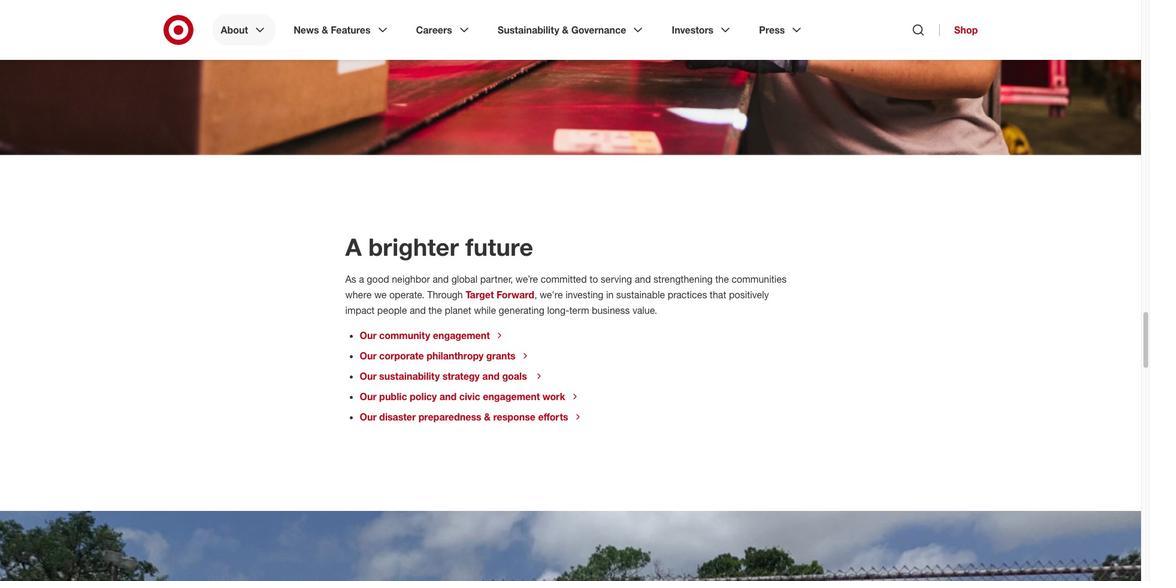Task type: describe. For each thing, give the bounding box(es) containing it.
governance
[[571, 24, 626, 36]]

the inside the as a good neighbor and global partner, we're committed to serving and strengthening the communities where we operate. through
[[715, 273, 729, 285]]

sustainability
[[498, 24, 559, 36]]

disaster
[[379, 411, 416, 423]]

in
[[606, 289, 614, 301]]

that
[[710, 289, 726, 301]]

global
[[451, 273, 478, 285]]

to
[[590, 273, 598, 285]]

& for sustainability
[[562, 24, 569, 36]]

impact
[[345, 305, 375, 316]]

1 horizontal spatial &
[[484, 411, 491, 423]]

and up through
[[433, 273, 449, 285]]

our disaster preparedness & response efforts link
[[360, 411, 583, 423]]

about link
[[212, 14, 276, 46]]

features
[[331, 24, 371, 36]]

a
[[359, 273, 364, 285]]

news & features
[[294, 24, 371, 36]]

brighter
[[368, 233, 459, 261]]

efforts
[[538, 411, 568, 423]]

sustainability & governance
[[498, 24, 626, 36]]

our for our sustainability strategy and goals
[[360, 370, 377, 382]]

we're
[[540, 289, 563, 301]]

term
[[569, 305, 589, 316]]

preparedness
[[419, 411, 481, 423]]

news & features link
[[285, 14, 398, 46]]

our community engagement link
[[360, 330, 504, 342]]

operate.
[[389, 289, 425, 301]]

and up "preparedness"
[[440, 391, 457, 403]]

our sustainability strategy and goals
[[360, 370, 530, 382]]

press
[[759, 24, 785, 36]]

target forward link
[[466, 289, 534, 301]]

where
[[345, 289, 372, 301]]

long-
[[547, 305, 569, 316]]

our corporate philanthropy grants link
[[360, 350, 530, 362]]

as
[[345, 273, 356, 285]]

we're
[[516, 273, 538, 285]]

corporate
[[379, 350, 424, 362]]

press link
[[751, 14, 813, 46]]

generating
[[499, 305, 545, 316]]

goals
[[502, 370, 527, 382]]

serving
[[601, 273, 632, 285]]

community
[[379, 330, 430, 342]]

while
[[474, 305, 496, 316]]

our public policy and civic engagement work link
[[360, 391, 580, 403]]

,
[[534, 289, 537, 301]]

our for our corporate philanthropy grants
[[360, 350, 377, 362]]



Task type: vqa. For each thing, say whether or not it's contained in the screenshot.
MARKET-
no



Task type: locate. For each thing, give the bounding box(es) containing it.
our corporate philanthropy grants
[[360, 350, 516, 362]]

& left governance
[[562, 24, 569, 36]]

the down through
[[429, 305, 442, 316]]

value.
[[633, 305, 657, 316]]

and up "sustainable"
[[635, 273, 651, 285]]

practices
[[668, 289, 707, 301]]

engagement
[[433, 330, 490, 342], [483, 391, 540, 403]]

strategy
[[443, 370, 480, 382]]

0 vertical spatial engagement
[[433, 330, 490, 342]]

as a good neighbor and global partner, we're committed to serving and strengthening the communities where we operate. through
[[345, 273, 787, 301]]

1 vertical spatial engagement
[[483, 391, 540, 403]]

philanthropy
[[427, 350, 484, 362]]

through
[[427, 289, 463, 301]]

4 our from the top
[[360, 391, 377, 403]]

careers link
[[408, 14, 480, 46]]

target
[[466, 289, 494, 301]]

good
[[367, 273, 389, 285]]

0 vertical spatial the
[[715, 273, 729, 285]]

future
[[466, 233, 533, 261]]

people
[[377, 305, 407, 316]]

work
[[543, 391, 565, 403]]

we
[[374, 289, 387, 301]]

engagement up philanthropy
[[433, 330, 490, 342]]

strengthening
[[654, 273, 713, 285]]

1 horizontal spatial the
[[715, 273, 729, 285]]

our left public
[[360, 391, 377, 403]]

target forward
[[466, 289, 534, 301]]

our community engagement
[[360, 330, 490, 342]]

and inside the , we're investing in sustainable practices that positively impact people and the planet while generating long-term business value.
[[410, 305, 426, 316]]

communities
[[732, 273, 787, 285]]

our for our public policy and civic engagement work
[[360, 391, 377, 403]]

policy
[[410, 391, 437, 403]]

investors
[[672, 24, 714, 36]]

& right news
[[322, 24, 328, 36]]

1 our from the top
[[360, 330, 377, 342]]

grants
[[486, 350, 516, 362]]

0 horizontal spatial the
[[429, 305, 442, 316]]

a brighter future
[[345, 233, 533, 261]]

& down our public policy and civic engagement work link
[[484, 411, 491, 423]]

a
[[345, 233, 362, 261]]

& for news
[[322, 24, 328, 36]]

our for our disaster preparedness & response efforts
[[360, 411, 377, 423]]

planet
[[445, 305, 471, 316]]

1 vertical spatial the
[[429, 305, 442, 316]]

the up that
[[715, 273, 729, 285]]

shop
[[954, 24, 978, 36]]

our sustainability strategy and goals link
[[360, 370, 544, 382]]

our public policy and civic engagement work
[[360, 391, 565, 403]]

careers
[[416, 24, 452, 36]]

2 our from the top
[[360, 350, 377, 362]]

sustainable
[[616, 289, 665, 301]]

the
[[715, 273, 729, 285], [429, 305, 442, 316]]

response
[[493, 411, 536, 423]]

, we're investing in sustainable practices that positively impact people and the planet while generating long-term business value.
[[345, 289, 769, 316]]

civic
[[459, 391, 480, 403]]

&
[[322, 24, 328, 36], [562, 24, 569, 36], [484, 411, 491, 423]]

positively
[[729, 289, 769, 301]]

investing
[[566, 289, 604, 301]]

news
[[294, 24, 319, 36]]

engagement up response
[[483, 391, 540, 403]]

our left disaster
[[360, 411, 377, 423]]

neighbor
[[392, 273, 430, 285]]

and down operate.
[[410, 305, 426, 316]]

shop link
[[939, 24, 978, 36]]

partner,
[[480, 273, 513, 285]]

sustainability
[[379, 370, 440, 382]]

investors link
[[663, 14, 741, 46]]

the inside the , we're investing in sustainable practices that positively impact people and the planet while generating long-term business value.
[[429, 305, 442, 316]]

and
[[433, 273, 449, 285], [635, 273, 651, 285], [410, 305, 426, 316], [482, 370, 500, 382], [440, 391, 457, 403]]

committed
[[541, 273, 587, 285]]

sustainability & governance link
[[489, 14, 654, 46]]

and down grants
[[482, 370, 500, 382]]

forward
[[497, 289, 534, 301]]

5 our from the top
[[360, 411, 377, 423]]

our left corporate
[[360, 350, 377, 362]]

our disaster preparedness & response efforts
[[360, 411, 568, 423]]

public
[[379, 391, 407, 403]]

about
[[221, 24, 248, 36]]

our for our community engagement
[[360, 330, 377, 342]]

0 horizontal spatial &
[[322, 24, 328, 36]]

our
[[360, 330, 377, 342], [360, 350, 377, 362], [360, 370, 377, 382], [360, 391, 377, 403], [360, 411, 377, 423]]

business
[[592, 305, 630, 316]]

2 horizontal spatial &
[[562, 24, 569, 36]]

our down impact on the left bottom of page
[[360, 330, 377, 342]]

our left sustainability
[[360, 370, 377, 382]]

3 our from the top
[[360, 370, 377, 382]]



